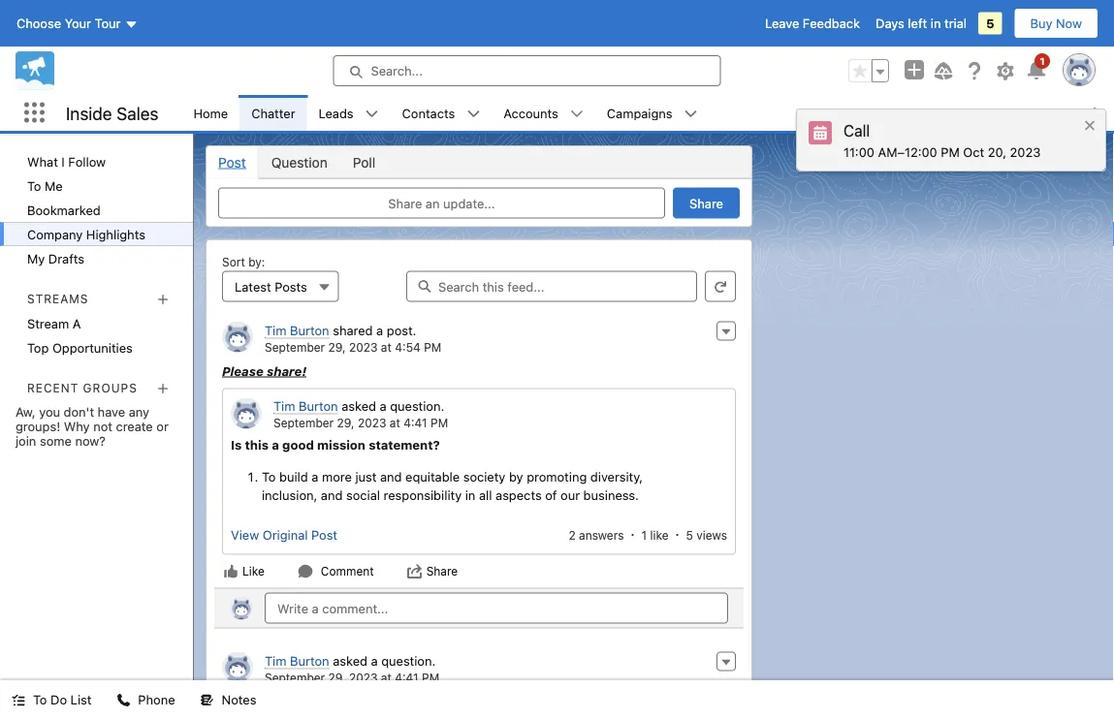 Task type: vqa. For each thing, say whether or not it's contained in the screenshot.
question. associated with September 29, 2023 at 4:41 PM 'link' inside Tim Burton, September 29, 2023 at 4:54 PM 'Element'
yes



Task type: describe. For each thing, give the bounding box(es) containing it.
to do list button
[[0, 681, 103, 720]]

leave feedback link
[[765, 16, 861, 31]]

buy now button
[[1014, 8, 1099, 39]]

september for this
[[274, 416, 334, 430]]

campaigns list item
[[596, 95, 710, 131]]

to for to do list
[[33, 693, 47, 708]]

company
[[27, 227, 83, 242]]

2023 inside 'call 11:00 am–12:00 pm oct 20, 2023'
[[1010, 145, 1041, 159]]

leave feedback
[[765, 16, 861, 31]]

view original post link
[[231, 528, 338, 543]]

question
[[271, 154, 328, 170]]

september for share!﻿
[[265, 341, 325, 354]]

text default image inside share popup button
[[407, 564, 423, 580]]

call 11:00 am–12:00 pm oct 20, 2023
[[844, 122, 1041, 159]]

mission
[[317, 438, 366, 452]]

burton for this
[[299, 399, 338, 414]]

question. for tim burton link corresponding to this
[[390, 399, 445, 414]]

1 like
[[642, 529, 669, 542]]

company highlights link
[[0, 222, 193, 246]]

pm inside 'call 11:00 am–12:00 pm oct 20, 2023'
[[941, 145, 960, 159]]

small image
[[809, 121, 832, 145]]

bookmarked link
[[0, 198, 193, 222]]

notes
[[222, 693, 257, 708]]

or
[[156, 419, 169, 434]]

asked for the bottommost tim burton link
[[333, 654, 368, 669]]

view
[[231, 528, 259, 543]]

choose your tour
[[16, 16, 121, 31]]

inside sales
[[66, 103, 159, 123]]

what
[[27, 154, 58, 169]]

tim for share!﻿
[[265, 324, 287, 338]]

a inside to build a more just and equitable society by promoting diversity, inclusion, and social responsibility in all aspects of our business.
[[312, 470, 319, 484]]

top
[[27, 341, 49, 355]]

pm for tim burton link associated with share!﻿
[[424, 341, 442, 354]]

text default image inside phone button
[[117, 694, 130, 708]]

drafts
[[48, 251, 84, 266]]

search...
[[371, 64, 423, 78]]

views
[[697, 529, 728, 542]]

aw, you don't have any groups!
[[16, 405, 149, 434]]

leave
[[765, 16, 800, 31]]

text default image inside comment button
[[298, 564, 313, 580]]

buy
[[1031, 16, 1053, 31]]

social
[[346, 488, 380, 503]]

recent
[[27, 381, 79, 395]]

share!﻿
[[267, 364, 307, 378]]

all
[[479, 488, 492, 503]]

stream a link
[[0, 311, 193, 336]]

view original post
[[231, 528, 338, 543]]

campaigns link
[[596, 95, 685, 131]]

oct
[[964, 145, 985, 159]]

please share!﻿
[[222, 364, 307, 378]]

not
[[93, 419, 112, 434]]

Sort by: button
[[222, 271, 339, 302]]

5 for 5
[[987, 16, 995, 31]]

streams link
[[27, 292, 89, 306]]

share button
[[673, 188, 740, 219]]

tour
[[95, 16, 121, 31]]

chatter
[[251, 106, 295, 120]]

diversity,
[[591, 470, 643, 484]]

post link
[[207, 146, 259, 178]]

groups
[[83, 381, 138, 395]]

1 for 1 like
[[642, 529, 647, 542]]

my drafts link
[[0, 246, 193, 271]]

phone button
[[105, 681, 187, 720]]

leads link
[[307, 95, 365, 131]]

2023 for september 29, 2023 at 4:41 pm link within tim burton, september 29, 2023 at 4:54 pm element
[[358, 416, 387, 430]]

any
[[129, 405, 149, 419]]

tim burton image for shared a post.
[[222, 322, 253, 353]]

inclusion,
[[262, 488, 318, 503]]

2 vertical spatial at
[[381, 671, 392, 685]]

Search this feed... search field
[[406, 271, 698, 302]]

tim burton image for asked a question.
[[222, 652, 253, 683]]

1 vertical spatial 4:41
[[395, 671, 419, 685]]

chatter link
[[240, 95, 307, 131]]

like button
[[222, 563, 266, 581]]

tim burton, september 29, 2023 at 4:54 pm element
[[214, 314, 744, 588]]

in inside to build a more just and equitable society by promoting diversity, inclusion, and social responsibility in all aspects of our business.
[[465, 488, 476, 503]]

11:00
[[844, 145, 875, 159]]

inside
[[66, 103, 112, 123]]

post.
[[387, 324, 417, 338]]

september 29, 2023 at 4:41 pm link for the bottommost tim burton link
[[265, 671, 440, 685]]

more
[[322, 470, 352, 484]]

like
[[243, 565, 265, 579]]

now
[[1057, 16, 1083, 31]]

text default image inside campaigns 'list item'
[[685, 107, 698, 121]]

to me link
[[0, 174, 193, 198]]

0 vertical spatial in
[[931, 16, 941, 31]]

contacts list item
[[391, 95, 492, 131]]

do
[[51, 693, 67, 708]]

tim burton shared a post. september 29, 2023 at 4:54 pm
[[265, 324, 442, 354]]

our
[[561, 488, 580, 503]]

why
[[64, 419, 90, 434]]

leads
[[319, 106, 354, 120]]

post inside tim burton, september 29, 2023 at 4:54 pm element
[[311, 528, 338, 543]]

choose your tour button
[[16, 8, 139, 39]]

tab list containing post
[[206, 146, 753, 179]]

bookmarked
[[27, 203, 101, 217]]

question link
[[259, 146, 340, 178]]

a right this
[[272, 438, 279, 452]]

answers
[[579, 529, 624, 542]]

text default image inside to do list button
[[12, 694, 25, 708]]

shared
[[333, 324, 373, 338]]

like
[[650, 529, 669, 542]]

sort
[[222, 256, 245, 269]]

business.
[[584, 488, 639, 503]]

1 for 1
[[1040, 55, 1045, 66]]

text default image inside accounts list item
[[570, 107, 584, 121]]

am–12:00
[[878, 145, 938, 159]]

home
[[193, 106, 228, 120]]

to build a more just and equitable society by promoting diversity, inclusion, and social responsibility in all aspects of our business.
[[262, 470, 643, 503]]

your
[[65, 16, 91, 31]]

29, for share!﻿
[[328, 341, 346, 354]]

tim burton link for share!﻿
[[265, 324, 329, 339]]

2 vertical spatial 29,
[[328, 671, 346, 685]]

post inside post link
[[218, 154, 246, 170]]



Task type: locate. For each thing, give the bounding box(es) containing it.
0 horizontal spatial share
[[388, 196, 422, 211]]

tim burton link up notes button on the left bottom of the page
[[265, 654, 329, 670]]

2 vertical spatial tim
[[265, 654, 287, 669]]

tim burton asked a question. september 29, 2023 at 4:41 pm
[[274, 399, 448, 430], [265, 654, 440, 685]]

2023 for september 29, 2023 at 4:41 pm link for the bottommost tim burton link
[[349, 671, 378, 685]]

tim
[[265, 324, 287, 338], [274, 399, 295, 414], [265, 654, 287, 669]]

5 for 5 views
[[686, 529, 694, 542]]

5 views
[[686, 529, 728, 542]]

now?
[[75, 434, 106, 448]]

asked down comment
[[333, 654, 368, 669]]

0 vertical spatial and
[[380, 470, 402, 484]]

1 vertical spatial to
[[262, 470, 276, 484]]

2 vertical spatial to
[[33, 693, 47, 708]]

text default image left "notes"
[[200, 694, 214, 708]]

text default image inside like button
[[223, 564, 239, 580]]

share an update...
[[388, 196, 495, 211]]

text default image left like
[[223, 564, 239, 580]]

2 answers
[[569, 529, 624, 542]]

pm up the statement?
[[431, 416, 448, 430]]

by:
[[249, 256, 265, 269]]

aw,
[[16, 405, 36, 419]]

responsibility
[[384, 488, 462, 503]]

0 vertical spatial at
[[381, 341, 392, 354]]

1 button
[[1025, 53, 1051, 82]]

2 vertical spatial september
[[265, 671, 325, 685]]

a down comment
[[371, 654, 378, 669]]

poll link
[[340, 146, 388, 178]]

0 vertical spatial 4:41
[[404, 416, 428, 430]]

Write a comment... text field
[[265, 593, 729, 624]]

asked up mission
[[342, 399, 376, 414]]

contacts
[[402, 106, 455, 120]]

latest
[[235, 279, 271, 294]]

1 vertical spatial september
[[274, 416, 334, 430]]

sort by:
[[222, 256, 265, 269]]

0 vertical spatial september
[[265, 341, 325, 354]]

to do list
[[33, 693, 92, 708]]

accounts
[[504, 106, 559, 120]]

1 horizontal spatial post
[[311, 528, 338, 543]]

2 tim burton image from the top
[[222, 652, 253, 683]]

burton for share!﻿
[[290, 324, 329, 338]]

tim burton asked a question. september 29, 2023 at 4:41 pm for the bottommost tim burton link
[[265, 654, 440, 685]]

1 vertical spatial tim burton image
[[230, 597, 253, 620]]

pm left "oct"
[[941, 145, 960, 159]]

text default image right comment
[[407, 564, 423, 580]]

this
[[245, 438, 269, 452]]

0 horizontal spatial and
[[321, 488, 343, 503]]

share inside popup button
[[427, 565, 458, 579]]

is
[[231, 438, 242, 452]]

0 vertical spatial tim
[[265, 324, 287, 338]]

5 left the views
[[686, 529, 694, 542]]

1 vertical spatial september 29, 2023 at 4:41 pm link
[[265, 671, 440, 685]]

question. for the bottommost tim burton link
[[381, 654, 436, 669]]

29, inside tim burton shared a post. september 29, 2023 at 4:54 pm
[[328, 341, 346, 354]]

comment button
[[297, 563, 375, 581]]

post up comment button
[[311, 528, 338, 543]]

me
[[45, 179, 63, 193]]

top opportunities link
[[0, 336, 193, 360]]

list
[[70, 693, 92, 708]]

tim burton asked a question. september 29, 2023 at 4:41 pm for tim burton link corresponding to this
[[274, 399, 448, 430]]

29, for this
[[337, 416, 355, 430]]

what i follow link
[[0, 149, 193, 174]]

to left do
[[33, 693, 47, 708]]

text default image right campaigns at the top right of page
[[685, 107, 698, 121]]

tim burton link up share!﻿
[[265, 324, 329, 339]]

text default image right contacts
[[467, 107, 480, 121]]

0 vertical spatial tim burton asked a question. september 29, 2023 at 4:41 pm
[[274, 399, 448, 430]]

call
[[844, 122, 870, 140]]

1 down buy
[[1040, 55, 1045, 66]]

1 vertical spatial tim
[[274, 399, 295, 414]]

1 horizontal spatial and
[[380, 470, 402, 484]]

buy now
[[1031, 16, 1083, 31]]

2 horizontal spatial share
[[690, 196, 724, 211]]

0 vertical spatial tim burton image
[[222, 322, 253, 353]]

and right 'just'
[[380, 470, 402, 484]]

0 vertical spatial 29,
[[328, 341, 346, 354]]

1 vertical spatial and
[[321, 488, 343, 503]]

list
[[182, 95, 1115, 131]]

2 vertical spatial burton
[[290, 654, 329, 669]]

leads list item
[[307, 95, 391, 131]]

at
[[381, 341, 392, 354], [390, 416, 401, 430], [381, 671, 392, 685]]

text default image
[[685, 107, 698, 121], [223, 564, 239, 580], [298, 564, 313, 580], [117, 694, 130, 708]]

to inside to do list button
[[33, 693, 47, 708]]

burton
[[290, 324, 329, 338], [299, 399, 338, 414], [290, 654, 329, 669]]

good
[[282, 438, 314, 452]]

some
[[40, 434, 72, 448]]

2 vertical spatial tim burton link
[[265, 654, 329, 670]]

at for is this a good mission statement?
[[390, 416, 401, 430]]

1 vertical spatial 1
[[642, 529, 647, 542]]

latest posts
[[235, 279, 307, 294]]

a
[[377, 324, 383, 338], [380, 399, 387, 414], [272, 438, 279, 452], [312, 470, 319, 484], [371, 654, 378, 669]]

text default image right accounts
[[570, 107, 584, 121]]

days
[[876, 16, 905, 31]]

0 horizontal spatial post
[[218, 154, 246, 170]]

at for please share!﻿
[[381, 341, 392, 354]]

home link
[[182, 95, 240, 131]]

original
[[263, 528, 308, 543]]

4:41
[[404, 416, 428, 430], [395, 671, 419, 685]]

share
[[388, 196, 422, 211], [690, 196, 724, 211], [427, 565, 458, 579]]

equitable
[[406, 470, 460, 484]]

1 inside tim burton, september 29, 2023 at 4:54 pm element
[[642, 529, 647, 542]]

update...
[[443, 196, 495, 211]]

tim up share!﻿
[[265, 324, 287, 338]]

september 29, 2023 at 4:41 pm link inside tim burton, september 29, 2023 at 4:54 pm element
[[274, 416, 448, 430]]

tim burton image up is at the bottom of the page
[[231, 398, 262, 429]]

why not create or join some now?
[[16, 419, 169, 448]]

text default image inside contacts list item
[[467, 107, 480, 121]]

tim inside tim burton shared a post. september 29, 2023 at 4:54 pm
[[265, 324, 287, 338]]

tim burton image
[[222, 322, 253, 353], [222, 652, 253, 683]]

recent groups link
[[27, 381, 138, 395]]

to left 'me'
[[27, 179, 41, 193]]

question. down share popup button
[[381, 654, 436, 669]]

in right left
[[931, 16, 941, 31]]

september
[[265, 341, 325, 354], [274, 416, 334, 430], [265, 671, 325, 685]]

tim burton link
[[265, 324, 329, 339], [274, 399, 338, 415], [265, 654, 329, 670]]

1 vertical spatial tim burton asked a question. september 29, 2023 at 4:41 pm
[[265, 654, 440, 685]]

accounts list item
[[492, 95, 596, 131]]

days left in trial
[[876, 16, 967, 31]]

5
[[987, 16, 995, 31], [686, 529, 694, 542]]

1 vertical spatial burton
[[299, 399, 338, 414]]

2023
[[1010, 145, 1041, 159], [349, 341, 378, 354], [358, 416, 387, 430], [349, 671, 378, 685]]

burton left shared
[[290, 324, 329, 338]]

list containing home
[[182, 95, 1115, 131]]

pm for the bottommost tim burton link
[[422, 671, 440, 685]]

1 tim burton image from the top
[[222, 322, 253, 353]]

5 right trial
[[987, 16, 995, 31]]

post down home 'link'
[[218, 154, 246, 170]]

0 horizontal spatial in
[[465, 488, 476, 503]]

tim burton image down like button
[[230, 597, 253, 620]]

tim burton image up "notes"
[[222, 652, 253, 683]]

september 29, 2023 at 4:41 pm link for tim burton link corresponding to this
[[274, 416, 448, 430]]

to inside what i follow to me bookmarked company highlights my drafts
[[27, 179, 41, 193]]

pm inside tim burton shared a post. september 29, 2023 at 4:54 pm
[[424, 341, 442, 354]]

tim up notes button on the left bottom of the page
[[265, 654, 287, 669]]

burton inside tim burton shared a post. september 29, 2023 at 4:54 pm
[[290, 324, 329, 338]]

question.
[[390, 399, 445, 414], [381, 654, 436, 669]]

and down more
[[321, 488, 343, 503]]

tim burton link up good
[[274, 399, 338, 415]]

september 29, 2023 at 4:41 pm link
[[274, 416, 448, 430], [265, 671, 440, 685]]

posts
[[275, 279, 307, 294]]

0 vertical spatial asked
[[342, 399, 376, 414]]

tab list
[[206, 146, 753, 179]]

1 vertical spatial post
[[311, 528, 338, 543]]

to left build
[[262, 470, 276, 484]]

a right build
[[312, 470, 319, 484]]

what i follow to me bookmarked company highlights my drafts
[[27, 154, 146, 266]]

join
[[16, 434, 36, 448]]

campaigns
[[607, 106, 673, 120]]

0 vertical spatial to
[[27, 179, 41, 193]]

aspects
[[496, 488, 542, 503]]

0 vertical spatial post
[[218, 154, 246, 170]]

statement?
[[369, 438, 440, 452]]

0 vertical spatial question.
[[390, 399, 445, 414]]

2
[[569, 529, 576, 542]]

1 vertical spatial 5
[[686, 529, 694, 542]]

1 vertical spatial tim burton image
[[222, 652, 253, 683]]

text default image left phone
[[117, 694, 130, 708]]

streams
[[27, 292, 89, 306]]

29,
[[328, 341, 346, 354], [337, 416, 355, 430], [328, 671, 346, 685]]

asked inside tim burton, september 29, 2023 at 4:54 pm element
[[342, 399, 376, 414]]

1 vertical spatial tim burton link
[[274, 399, 338, 415]]

text default image right leads
[[365, 107, 379, 121]]

pm right 4:54
[[424, 341, 442, 354]]

1 horizontal spatial 1
[[1040, 55, 1045, 66]]

1 vertical spatial question.
[[381, 654, 436, 669]]

1 left like
[[642, 529, 647, 542]]

stream a top opportunities
[[27, 316, 133, 355]]

a
[[73, 316, 81, 331]]

in left all at the bottom left of page
[[465, 488, 476, 503]]

a up the statement?
[[380, 399, 387, 414]]

please
[[222, 364, 264, 378]]

1 vertical spatial asked
[[333, 654, 368, 669]]

0 vertical spatial 5
[[987, 16, 995, 31]]

1 vertical spatial at
[[390, 416, 401, 430]]

0 vertical spatial burton
[[290, 324, 329, 338]]

question. inside tim burton, september 29, 2023 at 4:54 pm element
[[390, 399, 445, 414]]

and
[[380, 470, 402, 484], [321, 488, 343, 503]]

0 vertical spatial tim burton image
[[231, 398, 262, 429]]

1 horizontal spatial in
[[931, 16, 941, 31]]

0 horizontal spatial 1
[[642, 529, 647, 542]]

pm for tim burton link corresponding to this
[[431, 416, 448, 430]]

2023 for september 29, 2023 at 4:54 pm link
[[349, 341, 378, 354]]

tim for this
[[274, 399, 295, 414]]

tim burton image
[[231, 398, 262, 429], [230, 597, 253, 620]]

trial
[[945, 16, 967, 31]]

text default image
[[365, 107, 379, 121], [467, 107, 480, 121], [570, 107, 584, 121], [407, 564, 423, 580], [12, 694, 25, 708], [200, 694, 214, 708]]

1 inside dropdown button
[[1040, 55, 1045, 66]]

question. up the statement?
[[390, 399, 445, 414]]

text default image inside leads list item
[[365, 107, 379, 121]]

2023 inside tim burton shared a post. september 29, 2023 at 4:54 pm
[[349, 341, 378, 354]]

0 vertical spatial 1
[[1040, 55, 1045, 66]]

0 horizontal spatial 5
[[686, 529, 694, 542]]

text default image left do
[[12, 694, 25, 708]]

burton down comment button
[[290, 654, 329, 669]]

group
[[849, 59, 890, 82]]

a inside tim burton shared a post. september 29, 2023 at 4:54 pm
[[377, 324, 383, 338]]

asked
[[342, 399, 376, 414], [333, 654, 368, 669]]

call alert
[[844, 121, 1094, 141]]

tim burton link for this
[[274, 399, 338, 415]]

text default image down original at the left of page
[[298, 564, 313, 580]]

tim burton asked a question. september 29, 2023 at 4:41 pm inside tim burton, september 29, 2023 at 4:54 pm element
[[274, 399, 448, 430]]

create
[[116, 419, 153, 434]]

tim burton image up please
[[222, 322, 253, 353]]

to
[[27, 179, 41, 193], [262, 470, 276, 484], [33, 693, 47, 708]]

promoting
[[527, 470, 587, 484]]

society
[[463, 470, 506, 484]]

1 horizontal spatial share
[[427, 565, 458, 579]]

0 vertical spatial september 29, 2023 at 4:41 pm link
[[274, 416, 448, 430]]

a left post.
[[377, 324, 383, 338]]

pm down the write a comment... text field
[[422, 671, 440, 685]]

to for to build a more just and equitable society by promoting diversity, inclusion, and social responsibility in all aspects of our business.
[[262, 470, 276, 484]]

september inside tim burton shared a post. september 29, 2023 at 4:54 pm
[[265, 341, 325, 354]]

to inside to build a more just and equitable society by promoting diversity, inclusion, and social responsibility in all aspects of our business.
[[262, 470, 276, 484]]

recent groups
[[27, 381, 138, 395]]

1 vertical spatial in
[[465, 488, 476, 503]]

september 29, 2023 at 4:54 pm link
[[265, 341, 442, 354]]

my
[[27, 251, 45, 266]]

1 vertical spatial 29,
[[337, 416, 355, 430]]

burton up is this a good mission statement?
[[299, 399, 338, 414]]

asked for tim burton link corresponding to this
[[342, 399, 376, 414]]

1 horizontal spatial 5
[[987, 16, 995, 31]]

search... button
[[333, 55, 721, 86]]

highlights
[[86, 227, 146, 242]]

text default image inside notes button
[[200, 694, 214, 708]]

comment
[[321, 565, 374, 579]]

4:41 inside tim burton, september 29, 2023 at 4:54 pm element
[[404, 416, 428, 430]]

0 vertical spatial tim burton link
[[265, 324, 329, 339]]

at inside tim burton shared a post. september 29, 2023 at 4:54 pm
[[381, 341, 392, 354]]

tim down share!﻿
[[274, 399, 295, 414]]



